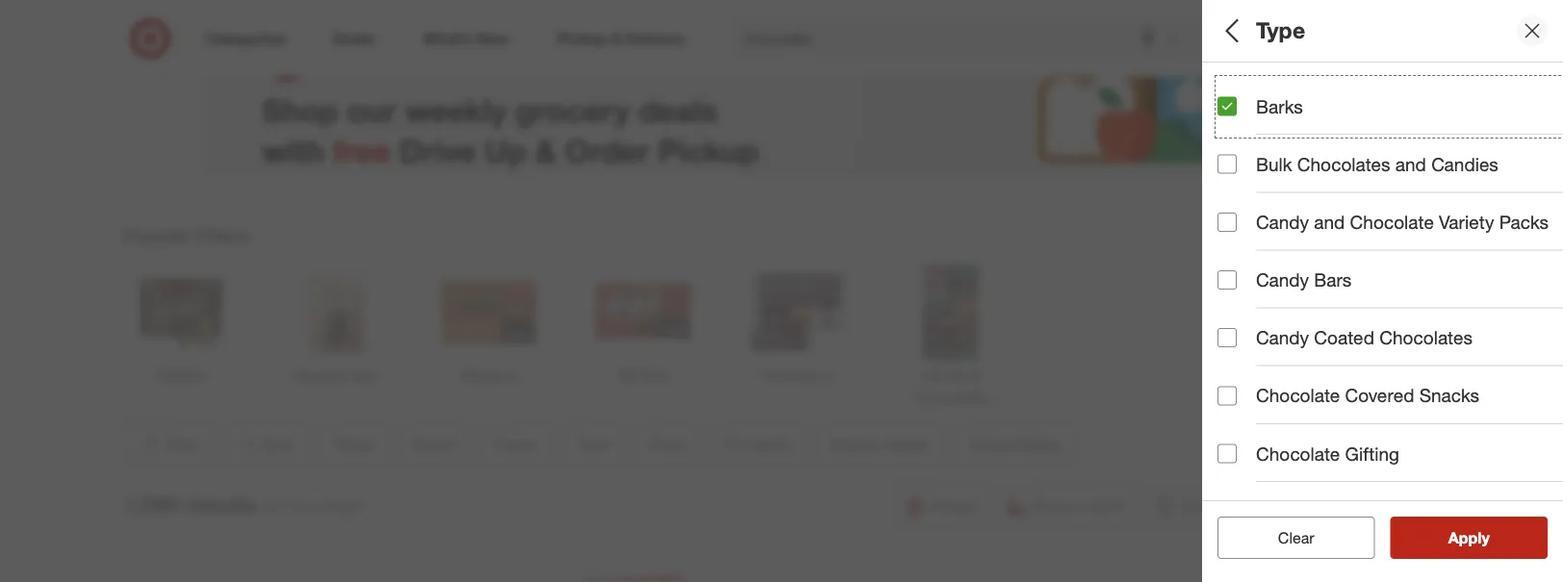 Task type: locate. For each thing, give the bounding box(es) containing it.
bars
[[1314, 269, 1352, 291]]

1 vertical spatial candy
[[1256, 269, 1309, 291]]

with
[[262, 132, 324, 169]]

deals
[[1218, 82, 1267, 105]]

brand 3 musketeers; crunch; ghirardelli; kit kat; kinder; lindt; t
[[1218, 143, 1563, 185]]

snacks
[[1420, 385, 1480, 407]]

dietary
[[1218, 487, 1281, 509]]

search button
[[1198, 17, 1245, 64]]

results left for at the bottom left
[[185, 491, 256, 518]]

0 horizontal spatial &
[[535, 132, 557, 169]]

type down brownie; on the top right
[[1218, 278, 1258, 300]]

0 horizontal spatial results
[[185, 491, 256, 518]]

candy and chocolate variety packs
[[1256, 211, 1549, 233]]

0 vertical spatial type
[[1256, 17, 1306, 44]]

barks
[[1256, 95, 1303, 117]]

all
[[1218, 17, 1244, 44]]

2 vertical spatial candy
[[1256, 327, 1309, 349]]

and left kit
[[1396, 153, 1427, 175]]

search
[[1198, 31, 1245, 50]]

1 vertical spatial and
[[1314, 211, 1345, 233]]

◎deals
[[262, 30, 424, 84]]

see
[[1428, 528, 1456, 547]]

2 candy from the top
[[1256, 269, 1309, 291]]

and
[[1396, 153, 1427, 175], [1314, 211, 1345, 233]]

type
[[1256, 17, 1306, 44], [1218, 278, 1258, 300]]

& inside flavor brownie; cookies & cream; peanut butter; peppermint
[[1327, 235, 1336, 252]]

apply
[[1449, 528, 1490, 547]]

Bulk Chocolates and Candies checkbox
[[1218, 155, 1237, 174]]

candy for candy bars
[[1256, 269, 1309, 291]]

&
[[535, 132, 557, 169], [1327, 235, 1336, 252]]

variety
[[1439, 211, 1494, 233]]

1 horizontal spatial &
[[1327, 235, 1336, 252]]

see results
[[1428, 528, 1510, 547]]

price button
[[1218, 332, 1563, 399]]

& right up at top
[[535, 132, 557, 169]]

chocolate down occasion
[[1256, 443, 1340, 465]]

2 vertical spatial chocolates
[[1305, 501, 1398, 523]]

cookies
[[1274, 235, 1324, 252]]

candy
[[1256, 211, 1309, 233], [1256, 269, 1309, 291], [1256, 327, 1309, 349]]

all
[[1309, 528, 1324, 547]]

all filters dialog
[[1202, 0, 1563, 582]]

chocolate up peanut
[[1350, 211, 1434, 233]]

needs
[[1286, 487, 1342, 509]]

2 clear from the left
[[1278, 528, 1315, 547]]

chocolates for bulk chocolates and candies
[[1297, 153, 1391, 175]]

candy for candy coated chocolates
[[1256, 327, 1309, 349]]

shop
[[262, 91, 338, 129]]

bulk chocolates and candies
[[1256, 153, 1499, 175]]

1 vertical spatial results
[[1460, 528, 1510, 547]]

candy down "cookies"
[[1256, 269, 1309, 291]]

chocolates
[[1297, 153, 1391, 175], [1380, 327, 1473, 349], [1305, 501, 1398, 523]]

type right all
[[1256, 17, 1306, 44]]

results for see
[[1460, 528, 1510, 547]]

apply button
[[1391, 517, 1548, 559]]

covered
[[1345, 385, 1415, 407]]

kit
[[1427, 168, 1443, 185]]

1 vertical spatial type
[[1218, 278, 1258, 300]]

"chocolate"
[[287, 497, 366, 516]]

deals
[[639, 91, 718, 129]]

our
[[347, 91, 396, 129]]

candy for candy and chocolate variety packs
[[1256, 211, 1309, 233]]

1 clear from the left
[[1269, 528, 1305, 547]]

chocolate up occasion
[[1256, 385, 1340, 407]]

3 candy from the top
[[1256, 327, 1309, 349]]

Candy Coated Chocolates checkbox
[[1218, 328, 1237, 348]]

Barks checkbox
[[1218, 97, 1237, 116]]

chocolates up snacks at the right of page
[[1380, 327, 1473, 349]]

coated
[[1314, 327, 1375, 349]]

see results button
[[1391, 517, 1548, 559]]

0 vertical spatial candy
[[1256, 211, 1309, 233]]

peppermint
[[1478, 235, 1548, 252]]

clear all
[[1269, 528, 1324, 547]]

and up "cookies"
[[1314, 211, 1345, 233]]

1 candy from the top
[[1256, 211, 1309, 233]]

1 horizontal spatial results
[[1460, 528, 1510, 547]]

& left cream;
[[1327, 235, 1336, 252]]

candy up "price"
[[1256, 327, 1309, 349]]

0 vertical spatial results
[[185, 491, 256, 518]]

0 vertical spatial chocolate
[[1350, 211, 1434, 233]]

0 vertical spatial &
[[535, 132, 557, 169]]

candy up "cookies"
[[1256, 211, 1309, 233]]

up
[[485, 132, 527, 169]]

gifting
[[1345, 443, 1400, 465]]

filled
[[1256, 501, 1300, 523]]

popular
[[123, 224, 191, 246]]

results right see
[[1460, 528, 1510, 547]]

Candy and Chocolate Variety Packs checkbox
[[1218, 213, 1237, 232]]

kat;
[[1447, 168, 1471, 185]]

2 vertical spatial chocolate
[[1256, 443, 1340, 465]]

results
[[185, 491, 256, 518], [1460, 528, 1510, 547]]

results for 1,090
[[185, 491, 256, 518]]

results inside 'button'
[[1460, 528, 1510, 547]]

chocolates for filled chocolates
[[1305, 501, 1398, 523]]

type dialog
[[1202, 0, 1563, 582]]

0 horizontal spatial and
[[1314, 211, 1345, 233]]

clear inside button
[[1278, 528, 1315, 547]]

1 vertical spatial chocolate
[[1256, 385, 1340, 407]]

Candy Bars checkbox
[[1218, 270, 1237, 290]]

chocolates up all
[[1305, 501, 1398, 523]]

clear inside button
[[1269, 528, 1305, 547]]

chocolate for covered
[[1256, 385, 1340, 407]]

order
[[565, 132, 650, 169]]

clear for clear
[[1278, 528, 1315, 547]]

1 vertical spatial &
[[1327, 235, 1336, 252]]

chocolates right bulk
[[1297, 153, 1391, 175]]

type button
[[1218, 265, 1563, 332]]

ghirardelli;
[[1358, 168, 1423, 185]]

weekly
[[405, 91, 507, 129]]

clear
[[1269, 528, 1305, 547], [1278, 528, 1315, 547]]

0 vertical spatial chocolates
[[1297, 153, 1391, 175]]

chocolate
[[1350, 211, 1434, 233], [1256, 385, 1340, 407], [1256, 443, 1340, 465]]

Chocolate Covered Snacks checkbox
[[1218, 386, 1237, 406]]

1 horizontal spatial and
[[1396, 153, 1427, 175]]



Task type: describe. For each thing, give the bounding box(es) containing it.
bulk
[[1256, 153, 1292, 175]]

all filters
[[1218, 17, 1310, 44]]

1 vertical spatial chocolates
[[1380, 327, 1473, 349]]

grocery
[[515, 91, 630, 129]]

What can we help you find? suggestions appear below search field
[[733, 17, 1212, 60]]

deals button
[[1218, 63, 1563, 130]]

lindt;
[[1522, 168, 1556, 185]]

for
[[264, 497, 282, 516]]

1,090 results for "chocolate"
[[123, 491, 366, 518]]

filters
[[196, 224, 250, 246]]

pickup
[[658, 132, 759, 169]]

drive
[[399, 132, 476, 169]]

free
[[333, 132, 391, 169]]

price
[[1218, 352, 1263, 374]]

t
[[1559, 168, 1563, 185]]

dietary needs
[[1218, 487, 1342, 509]]

flavor brownie; cookies & cream; peanut butter; peppermint
[[1218, 210, 1548, 252]]

◎deals shop our weekly grocery deals with free drive up & order pickup
[[262, 30, 759, 169]]

occasion button
[[1218, 399, 1563, 467]]

chocolate for gifting
[[1256, 443, 1340, 465]]

flavor
[[1218, 210, 1271, 233]]

candy bars
[[1256, 269, 1352, 291]]

kinder;
[[1475, 168, 1518, 185]]

clear all button
[[1218, 517, 1375, 559]]

1,090
[[123, 491, 179, 518]]

dietary needs button
[[1218, 467, 1563, 534]]

clear for clear all
[[1269, 528, 1305, 547]]

filters
[[1250, 17, 1310, 44]]

chocolate covered snacks
[[1256, 385, 1480, 407]]

type inside dialog
[[1256, 17, 1306, 44]]

peanut
[[1387, 235, 1430, 252]]

packs
[[1500, 211, 1549, 233]]

brand
[[1218, 143, 1270, 165]]

0 vertical spatial and
[[1396, 153, 1427, 175]]

3
[[1218, 168, 1225, 185]]

chocolate gifting
[[1256, 443, 1400, 465]]

candy coated chocolates
[[1256, 327, 1473, 349]]

crunch;
[[1307, 168, 1355, 185]]

occasion
[[1218, 419, 1300, 441]]

type inside button
[[1218, 278, 1258, 300]]

filled chocolates
[[1256, 501, 1398, 523]]

& inside ◎deals shop our weekly grocery deals with free drive up & order pickup
[[535, 132, 557, 169]]

clear button
[[1218, 517, 1375, 559]]

cream;
[[1340, 235, 1384, 252]]

Chocolate Gifting checkbox
[[1218, 444, 1237, 463]]

candies
[[1432, 153, 1499, 175]]

brownie;
[[1218, 235, 1271, 252]]

butter;
[[1433, 235, 1474, 252]]

popular filters
[[123, 224, 250, 246]]

musketeers;
[[1229, 168, 1303, 185]]



Task type: vqa. For each thing, say whether or not it's contained in the screenshot.
the topmost Chocolates
yes



